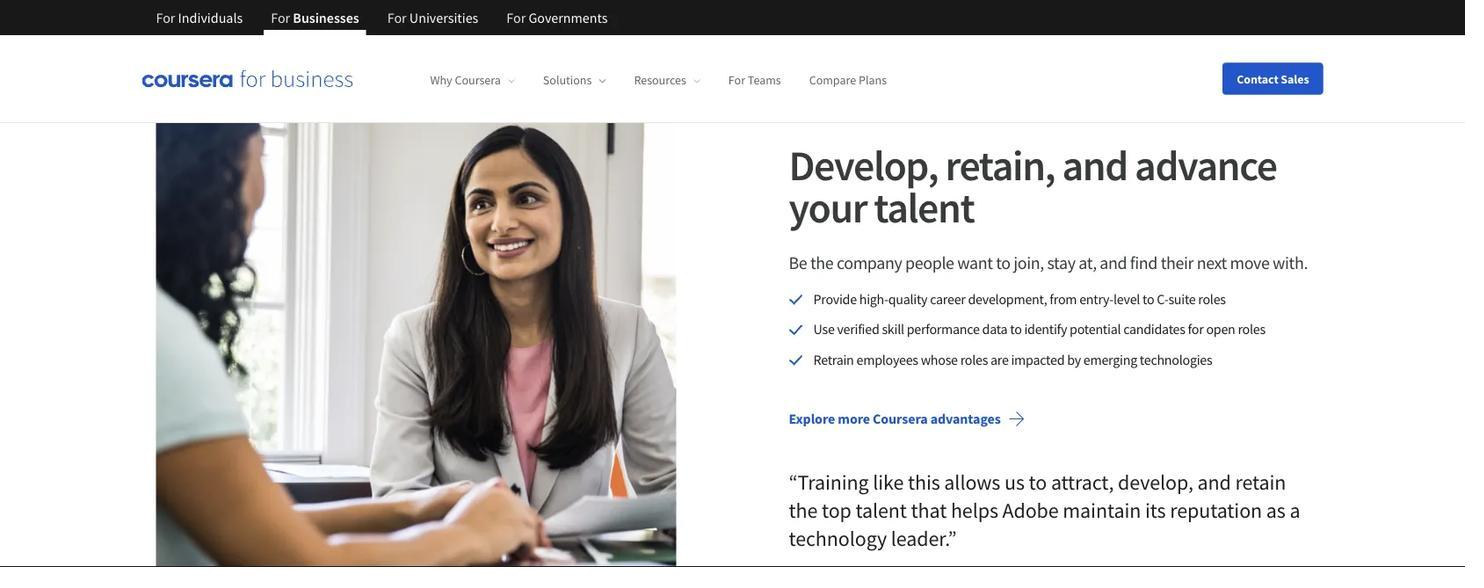 Task type: locate. For each thing, give the bounding box(es) containing it.
businesses
[[293, 9, 359, 26]]

to for identify
[[1010, 321, 1022, 338]]

for teams
[[729, 72, 781, 88]]

1 horizontal spatial roles
[[1199, 290, 1226, 308]]

to inside "training like this allows us to attract, develop, and retain the top talent that helps adobe maintain its reputation as a technology leader."
[[1029, 469, 1047, 495]]

universities
[[410, 9, 479, 26]]

as
[[1267, 497, 1286, 524]]

roles
[[1199, 290, 1226, 308], [1238, 321, 1266, 338], [961, 351, 988, 368]]

use
[[814, 321, 835, 338]]

0 horizontal spatial coursera
[[455, 72, 501, 88]]

1 vertical spatial the
[[789, 497, 818, 524]]

for teams link
[[729, 72, 781, 88]]

2 vertical spatial roles
[[961, 351, 988, 368]]

find
[[1131, 251, 1158, 273]]

to left join, at the right top of page
[[996, 251, 1011, 273]]

development,
[[968, 290, 1048, 308]]

for left "governments" on the top left of page
[[507, 9, 526, 26]]

for for individuals
[[156, 9, 175, 26]]

for for governments
[[507, 9, 526, 26]]

and inside develop, retain, and advance your talent
[[1063, 138, 1128, 191]]

impacted
[[1012, 351, 1065, 368]]

training like this allows us to attract, develop, and retain the top talent that helps adobe maintain its reputation as a technology leader.
[[789, 469, 1301, 552]]

to right data
[[1010, 321, 1022, 338]]

advantages
[[931, 410, 1001, 428]]

explore more coursera advantages link
[[775, 398, 1040, 440]]

0 vertical spatial and
[[1063, 138, 1128, 191]]

banner navigation
[[142, 0, 622, 35]]

top
[[822, 497, 852, 524]]

provide
[[814, 290, 857, 308]]

1 vertical spatial and
[[1100, 251, 1127, 273]]

the left top
[[789, 497, 818, 524]]

high-
[[860, 290, 889, 308]]

0 horizontal spatial roles
[[961, 351, 988, 368]]

allows
[[945, 469, 1001, 495]]

0 vertical spatial roles
[[1199, 290, 1226, 308]]

for left individuals at top
[[156, 9, 175, 26]]

performance
[[907, 321, 980, 338]]

skill
[[882, 321, 904, 338]]

for
[[1188, 321, 1204, 338]]

coursera right the why
[[455, 72, 501, 88]]

technologies
[[1140, 351, 1213, 368]]

data
[[983, 321, 1008, 338]]

for left universities
[[388, 9, 407, 26]]

talent down like
[[856, 497, 907, 524]]

coursera for business image
[[142, 70, 353, 88]]

1 vertical spatial coursera
[[873, 410, 928, 428]]

the right be
[[811, 251, 834, 273]]

1 vertical spatial roles
[[1238, 321, 1266, 338]]

talent up people
[[874, 180, 974, 233]]

for
[[156, 9, 175, 26], [271, 9, 290, 26], [388, 9, 407, 26], [507, 9, 526, 26], [729, 72, 746, 88]]

to
[[996, 251, 1011, 273], [1143, 290, 1155, 308], [1010, 321, 1022, 338], [1029, 469, 1047, 495]]

this
[[908, 469, 940, 495]]

potential
[[1070, 321, 1121, 338]]

for left the teams
[[729, 72, 746, 88]]

more
[[838, 410, 870, 428]]

for universities
[[388, 9, 479, 26]]

roles left are
[[961, 351, 988, 368]]

the
[[811, 251, 834, 273], [789, 497, 818, 524]]

are
[[991, 351, 1009, 368]]

suite
[[1169, 290, 1196, 308]]

to right 'us'
[[1029, 469, 1047, 495]]

for left businesses
[[271, 9, 290, 26]]

compare plans
[[809, 72, 887, 88]]

coursera
[[455, 72, 501, 88], [873, 410, 928, 428]]

2 horizontal spatial roles
[[1238, 321, 1266, 338]]

training
[[798, 469, 869, 495]]

career
[[930, 290, 966, 308]]

roles right suite
[[1199, 290, 1226, 308]]

0 vertical spatial talent
[[874, 180, 974, 233]]

and inside "training like this allows us to attract, develop, and retain the top talent that helps adobe maintain its reputation as a technology leader."
[[1198, 469, 1232, 495]]

leader.
[[891, 525, 948, 552]]

for individuals
[[156, 9, 243, 26]]

like
[[873, 469, 904, 495]]

coursera right more
[[873, 410, 928, 428]]

talent
[[874, 180, 974, 233], [856, 497, 907, 524]]

for for universities
[[388, 9, 407, 26]]

contact sales button
[[1223, 63, 1324, 95]]

develop, retain, and advance your talent
[[789, 138, 1277, 233]]

use verified skill performance data to identify potential candidates for open roles
[[814, 321, 1266, 338]]

emerging
[[1084, 351, 1138, 368]]

why coursera link
[[430, 72, 515, 88]]

2 vertical spatial and
[[1198, 469, 1232, 495]]

for governments
[[507, 9, 608, 26]]

roles right open
[[1238, 321, 1266, 338]]

1 vertical spatial talent
[[856, 497, 907, 524]]

us
[[1005, 469, 1025, 495]]



Task type: vqa. For each thing, say whether or not it's contained in the screenshot.
Class
no



Task type: describe. For each thing, give the bounding box(es) containing it.
0 vertical spatial coursera
[[455, 72, 501, 88]]

reputation
[[1170, 497, 1263, 524]]

its
[[1146, 497, 1166, 524]]

retain
[[1236, 469, 1287, 495]]

company
[[837, 251, 902, 273]]

explore
[[789, 410, 835, 428]]

c-
[[1157, 290, 1169, 308]]

stay
[[1048, 251, 1076, 273]]

verified
[[837, 321, 880, 338]]

a
[[1290, 497, 1301, 524]]

talent inside develop, retain, and advance your talent
[[874, 180, 974, 233]]

entry-
[[1080, 290, 1114, 308]]

why
[[430, 72, 453, 88]]

roles for use verified skill performance data to identify potential candidates for open roles
[[1238, 321, 1266, 338]]

be
[[789, 251, 807, 273]]

for for businesses
[[271, 9, 290, 26]]

contact
[[1237, 71, 1279, 87]]

retain,
[[946, 138, 1055, 191]]

quality
[[889, 290, 928, 308]]

level
[[1114, 290, 1140, 308]]

from
[[1050, 290, 1077, 308]]

technology
[[789, 525, 887, 552]]

be the company people want to join, stay at, and find their next move with.
[[789, 251, 1308, 273]]

develop,
[[789, 138, 938, 191]]

people
[[906, 251, 955, 273]]

solutions
[[543, 72, 592, 88]]

talent inside "training like this allows us to attract, develop, and retain the top talent that helps adobe maintain its reputation as a technology leader."
[[856, 497, 907, 524]]

with.
[[1273, 251, 1308, 273]]

resources link
[[634, 72, 701, 88]]

join,
[[1014, 251, 1044, 273]]

governments
[[529, 9, 608, 26]]

advance
[[1135, 138, 1277, 191]]

open
[[1207, 321, 1236, 338]]

move
[[1231, 251, 1270, 273]]

for businesses
[[271, 9, 359, 26]]

identify
[[1025, 321, 1068, 338]]

sales
[[1281, 71, 1310, 87]]

solutions link
[[543, 72, 606, 88]]

whose
[[921, 351, 958, 368]]

candidates
[[1124, 321, 1186, 338]]

individuals
[[178, 9, 243, 26]]

your
[[789, 180, 867, 233]]

0 vertical spatial the
[[811, 251, 834, 273]]

roles for provide high-quality career development, from entry-level to c-suite roles
[[1199, 290, 1226, 308]]

to for join,
[[996, 251, 1011, 273]]

retrain employees whose roles are impacted by emerging technologies
[[814, 351, 1213, 368]]

the inside "training like this allows us to attract, develop, and retain the top talent that helps adobe maintain its reputation as a technology leader."
[[789, 497, 818, 524]]

next
[[1197, 251, 1227, 273]]

plans
[[859, 72, 887, 88]]

1 horizontal spatial coursera
[[873, 410, 928, 428]]

by
[[1068, 351, 1081, 368]]

want
[[958, 251, 993, 273]]

contact sales
[[1237, 71, 1310, 87]]

resources
[[634, 72, 687, 88]]

their
[[1161, 251, 1194, 273]]

explore more coursera advantages
[[789, 410, 1001, 428]]

develop,
[[1118, 469, 1194, 495]]

maintain
[[1063, 497, 1141, 524]]

to for attract,
[[1029, 469, 1047, 495]]

helps
[[951, 497, 999, 524]]

employees
[[857, 351, 919, 368]]

that
[[911, 497, 947, 524]]

coursera hiring solutions image
[[156, 96, 677, 567]]

adobe
[[1003, 497, 1059, 524]]

compare
[[809, 72, 857, 88]]

attract,
[[1051, 469, 1114, 495]]

compare plans link
[[809, 72, 887, 88]]

teams
[[748, 72, 781, 88]]

why coursera
[[430, 72, 501, 88]]

to left c-
[[1143, 290, 1155, 308]]

at,
[[1079, 251, 1097, 273]]

provide high-quality career development, from entry-level to c-suite roles
[[814, 290, 1226, 308]]

retrain
[[814, 351, 854, 368]]



